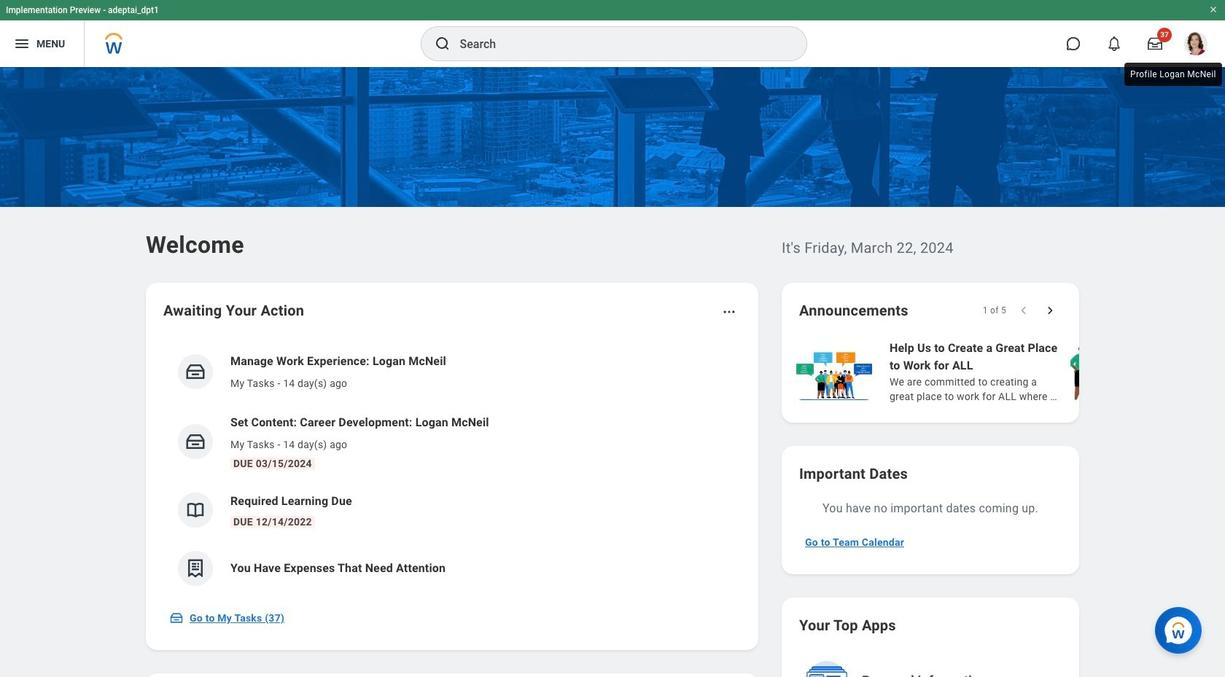 Task type: vqa. For each thing, say whether or not it's contained in the screenshot.
mail image to the bottom
no



Task type: describe. For each thing, give the bounding box(es) containing it.
chevron left small image
[[1017, 303, 1031, 318]]

inbox image inside list
[[185, 431, 206, 453]]

Search Workday  search field
[[460, 28, 776, 60]]

inbox large image
[[1148, 36, 1163, 51]]

profile logan mcneil image
[[1185, 32, 1208, 58]]

justify image
[[13, 35, 31, 53]]

chevron right small image
[[1043, 303, 1058, 318]]

related actions image
[[722, 305, 737, 319]]

notifications large image
[[1107, 36, 1122, 51]]



Task type: locate. For each thing, give the bounding box(es) containing it.
0 horizontal spatial inbox image
[[169, 611, 184, 626]]

list
[[794, 338, 1225, 406], [163, 341, 741, 598]]

main content
[[0, 67, 1225, 678]]

inbox image
[[185, 361, 206, 383]]

1 vertical spatial inbox image
[[169, 611, 184, 626]]

tooltip
[[1122, 60, 1225, 89]]

book open image
[[185, 500, 206, 522]]

1 horizontal spatial list
[[794, 338, 1225, 406]]

0 horizontal spatial list
[[163, 341, 741, 598]]

banner
[[0, 0, 1225, 67]]

inbox image
[[185, 431, 206, 453], [169, 611, 184, 626]]

1 horizontal spatial inbox image
[[185, 431, 206, 453]]

close environment banner image
[[1209, 5, 1218, 14]]

status
[[983, 305, 1007, 317]]

dashboard expenses image
[[185, 558, 206, 580]]

search image
[[434, 35, 451, 53]]

0 vertical spatial inbox image
[[185, 431, 206, 453]]



